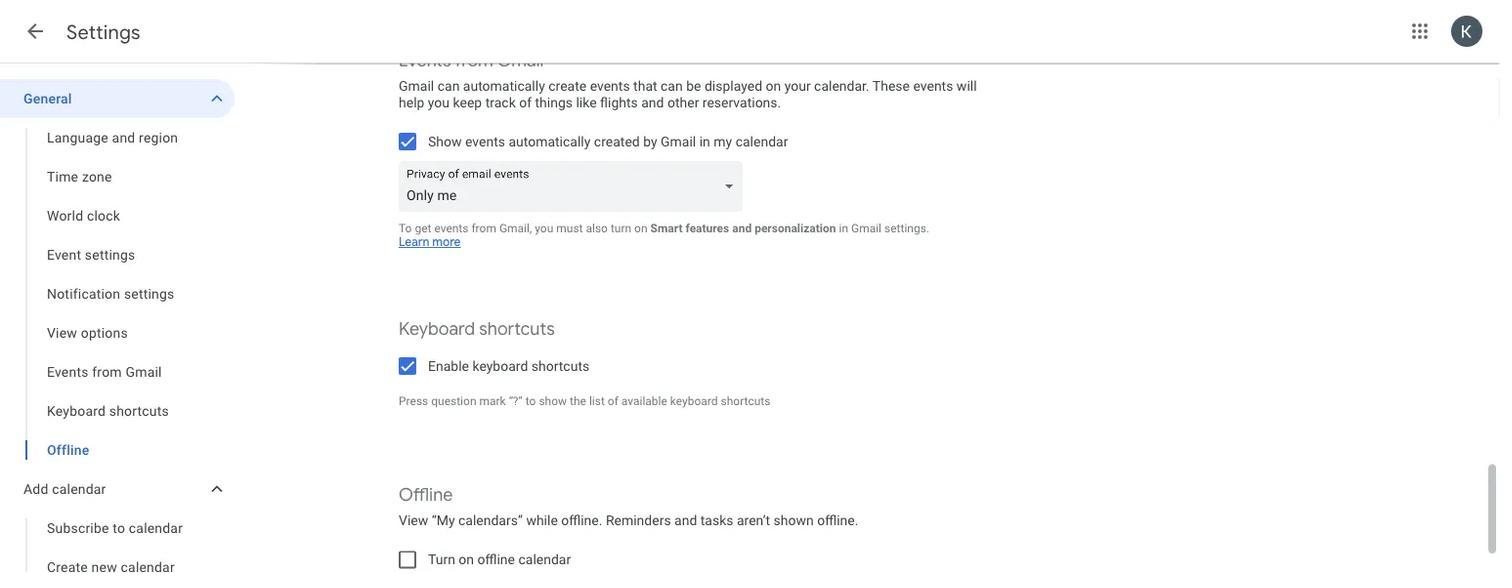 Task type: describe. For each thing, give the bounding box(es) containing it.
turn
[[428, 553, 455, 569]]

your
[[785, 79, 811, 95]]

2 offline. from the left
[[817, 514, 859, 530]]

1 offline. from the left
[[561, 514, 603, 530]]

world clock
[[47, 208, 120, 224]]

list
[[589, 395, 605, 409]]

view inside "group"
[[47, 325, 77, 341]]

clock
[[87, 208, 120, 224]]

1 vertical spatial automatically
[[509, 134, 591, 150]]

events for events from gmail gmail can automatically create events that can be displayed on your calendar. these events will help you keep track of things like flights and other reservations.
[[399, 50, 451, 72]]

subscribe to calendar
[[47, 520, 183, 537]]

create
[[549, 79, 587, 95]]

1 vertical spatial keyboard
[[670, 395, 718, 409]]

keep
[[453, 95, 482, 111]]

calendar right my
[[736, 134, 788, 150]]

general
[[23, 90, 72, 107]]

and inside events from gmail gmail can automatically create events that can be displayed on your calendar. these events will help you keep track of things like flights and other reservations.
[[641, 95, 664, 111]]

options
[[81, 325, 128, 341]]

events right show at left
[[465, 134, 505, 150]]

notification settings
[[47, 286, 174, 302]]

events for events from gmail
[[47, 364, 89, 380]]

offline for offline
[[47, 442, 89, 458]]

my
[[714, 134, 732, 150]]

track
[[485, 95, 516, 111]]

settings for notification settings
[[124, 286, 174, 302]]

events left that
[[590, 79, 630, 95]]

tasks
[[701, 514, 734, 530]]

subscribe
[[47, 520, 109, 537]]

zone
[[82, 169, 112, 185]]

reminders
[[606, 514, 671, 530]]

help
[[399, 95, 425, 111]]

smart
[[651, 222, 683, 236]]

2 can from the left
[[661, 79, 683, 95]]

other
[[668, 95, 699, 111]]

calendar down while
[[518, 553, 571, 569]]

0 vertical spatial in
[[700, 134, 710, 150]]

in inside to get events from gmail, you must also turn on smart features and personalization in gmail settings. learn more
[[839, 222, 848, 236]]

turn on offline calendar
[[428, 553, 571, 569]]

enable keyboard shortcuts
[[428, 359, 590, 375]]

keyboard shortcuts inside "group"
[[47, 403, 169, 419]]

gmail right by
[[661, 134, 696, 150]]

shown
[[774, 514, 814, 530]]

subscribe to calendar group
[[0, 509, 235, 574]]

you inside to get events from gmail, you must also turn on smart features and personalization in gmail settings. learn more
[[535, 222, 554, 236]]

created
[[594, 134, 640, 150]]

keyboard inside tree
[[47, 403, 106, 419]]

show
[[539, 395, 567, 409]]

by
[[643, 134, 657, 150]]

on inside events from gmail gmail can automatically create events that can be displayed on your calendar. these events will help you keep track of things like flights and other reservations.
[[766, 79, 781, 95]]

to inside group
[[113, 520, 125, 537]]

and inside to get events from gmail, you must also turn on smart features and personalization in gmail settings. learn more
[[732, 222, 752, 236]]

the
[[570, 395, 586, 409]]

turn
[[611, 222, 632, 236]]

automatically inside events from gmail gmail can automatically create events that can be displayed on your calendar. these events will help you keep track of things like flights and other reservations.
[[463, 79, 545, 95]]

more
[[432, 236, 461, 250]]

go back image
[[23, 20, 47, 43]]

time zone
[[47, 169, 112, 185]]

region
[[139, 130, 178, 146]]

enable
[[428, 359, 469, 375]]

settings for event settings
[[85, 247, 135, 263]]

show
[[428, 134, 462, 150]]

must
[[556, 222, 583, 236]]

also
[[586, 222, 608, 236]]



Task type: vqa. For each thing, say whether or not it's contained in the screenshot.
LEARN MORE link
yes



Task type: locate. For each thing, give the bounding box(es) containing it.
0 vertical spatial keyboard shortcuts
[[399, 319, 555, 341]]

0 horizontal spatial of
[[519, 95, 532, 111]]

from for events from gmail gmail can automatically create events that can be displayed on your calendar. these events will help you keep track of things like flights and other reservations.
[[455, 50, 493, 72]]

keyboard shortcuts
[[399, 319, 555, 341], [47, 403, 169, 419]]

1 vertical spatial view
[[399, 514, 428, 530]]

1 vertical spatial to
[[113, 520, 125, 537]]

0 vertical spatial on
[[766, 79, 781, 95]]

1 vertical spatial on
[[634, 222, 648, 236]]

calendar right subscribe
[[129, 520, 183, 537]]

1 vertical spatial keyboard
[[47, 403, 106, 419]]

from inside events from gmail gmail can automatically create events that can be displayed on your calendar. these events will help you keep track of things like flights and other reservations.
[[455, 50, 493, 72]]

learn more link
[[399, 236, 461, 250]]

gmail left settings.
[[851, 222, 882, 236]]

keyboard down events from gmail
[[47, 403, 106, 419]]

settings
[[66, 20, 141, 44]]

view left "my
[[399, 514, 428, 530]]

language
[[47, 130, 108, 146]]

0 horizontal spatial keyboard
[[47, 403, 106, 419]]

from left gmail,
[[472, 222, 496, 236]]

keyboard shortcuts down events from gmail
[[47, 403, 169, 419]]

and inside "group"
[[112, 130, 135, 146]]

from for events from gmail
[[92, 364, 122, 380]]

calendar inside group
[[129, 520, 183, 537]]

press question mark "?" to show the list of available keyboard shortcuts
[[399, 395, 771, 409]]

offline inside tree
[[47, 442, 89, 458]]

gmail up track at the top left of page
[[497, 50, 544, 72]]

on
[[766, 79, 781, 95], [634, 222, 648, 236], [459, 553, 474, 569]]

settings heading
[[66, 20, 141, 44]]

available
[[621, 395, 667, 409]]

shortcuts inside tree
[[109, 403, 169, 419]]

you right help
[[428, 95, 450, 111]]

events from gmail gmail can automatically create events that can be displayed on your calendar. these events will help you keep track of things like flights and other reservations.
[[399, 50, 977, 111]]

will
[[957, 79, 977, 95]]

calendar
[[736, 134, 788, 150], [52, 481, 106, 498], [129, 520, 183, 537], [518, 553, 571, 569]]

settings
[[85, 247, 135, 263], [124, 286, 174, 302]]

group
[[0, 118, 235, 470]]

1 vertical spatial you
[[535, 222, 554, 236]]

add
[[23, 481, 48, 498]]

event
[[47, 247, 81, 263]]

shortcuts
[[479, 319, 555, 341], [531, 359, 590, 375], [721, 395, 771, 409], [109, 403, 169, 419]]

time
[[47, 169, 78, 185]]

1 horizontal spatial you
[[535, 222, 554, 236]]

and inside offline view "my calendars" while offline. reminders and tasks aren't shown offline.
[[674, 514, 697, 530]]

in
[[700, 134, 710, 150], [839, 222, 848, 236]]

"my
[[432, 514, 455, 530]]

0 horizontal spatial you
[[428, 95, 450, 111]]

offline.
[[561, 514, 603, 530], [817, 514, 859, 530]]

and left other
[[641, 95, 664, 111]]

1 vertical spatial events
[[47, 364, 89, 380]]

0 horizontal spatial keyboard shortcuts
[[47, 403, 169, 419]]

automatically
[[463, 79, 545, 95], [509, 134, 591, 150]]

gmail inside tree
[[126, 364, 162, 380]]

and
[[641, 95, 664, 111], [112, 130, 135, 146], [732, 222, 752, 236], [674, 514, 697, 530]]

settings up "options" on the left bottom of the page
[[124, 286, 174, 302]]

offline. right "shown"
[[817, 514, 859, 530]]

events inside events from gmail gmail can automatically create events that can be displayed on your calendar. these events will help you keep track of things like flights and other reservations.
[[399, 50, 451, 72]]

and left region
[[112, 130, 135, 146]]

calendar up subscribe
[[52, 481, 106, 498]]

1 horizontal spatial of
[[608, 395, 619, 409]]

keyboard right available
[[670, 395, 718, 409]]

to right subscribe
[[113, 520, 125, 537]]

1 vertical spatial of
[[608, 395, 619, 409]]

gmail left keep
[[399, 79, 434, 95]]

gmail,
[[499, 222, 532, 236]]

that
[[633, 79, 657, 95]]

events inside to get events from gmail, you must also turn on smart features and personalization in gmail settings. learn more
[[434, 222, 469, 236]]

1 horizontal spatial in
[[839, 222, 848, 236]]

events up help
[[399, 50, 451, 72]]

1 horizontal spatial view
[[399, 514, 428, 530]]

1 horizontal spatial keyboard
[[670, 395, 718, 409]]

offline view "my calendars" while offline. reminders and tasks aren't shown offline.
[[399, 485, 859, 530]]

to
[[526, 395, 536, 409], [113, 520, 125, 537]]

while
[[526, 514, 558, 530]]

0 vertical spatial automatically
[[463, 79, 545, 95]]

offline. right while
[[561, 514, 603, 530]]

aren't
[[737, 514, 770, 530]]

of
[[519, 95, 532, 111], [608, 395, 619, 409]]

1 vertical spatial settings
[[124, 286, 174, 302]]

offline for offline view "my calendars" while offline. reminders and tasks aren't shown offline.
[[399, 485, 453, 507]]

1 vertical spatial in
[[839, 222, 848, 236]]

events left will
[[913, 79, 953, 95]]

in left my
[[700, 134, 710, 150]]

automatically down things
[[509, 134, 591, 150]]

of inside events from gmail gmail can automatically create events that can be displayed on your calendar. these events will help you keep track of things like flights and other reservations.
[[519, 95, 532, 111]]

0 horizontal spatial offline
[[47, 442, 89, 458]]

0 horizontal spatial keyboard
[[473, 359, 528, 375]]

0 vertical spatial to
[[526, 395, 536, 409]]

events
[[399, 50, 451, 72], [47, 364, 89, 380]]

offline up add calendar
[[47, 442, 89, 458]]

get
[[415, 222, 431, 236]]

keyboard shortcuts up enable
[[399, 319, 555, 341]]

notification
[[47, 286, 120, 302]]

general tree item
[[0, 79, 235, 118]]

1 vertical spatial offline
[[399, 485, 453, 507]]

2 vertical spatial on
[[459, 553, 474, 569]]

features
[[686, 222, 729, 236]]

0 vertical spatial settings
[[85, 247, 135, 263]]

events down view options
[[47, 364, 89, 380]]

to get events from gmail, you must also turn on smart features and personalization in gmail settings. learn more
[[399, 222, 930, 250]]

you
[[428, 95, 450, 111], [535, 222, 554, 236]]

and left tasks
[[674, 514, 697, 530]]

event settings
[[47, 247, 135, 263]]

0 horizontal spatial on
[[459, 553, 474, 569]]

0 vertical spatial view
[[47, 325, 77, 341]]

1 can from the left
[[438, 79, 460, 95]]

0 horizontal spatial in
[[700, 134, 710, 150]]

events
[[590, 79, 630, 95], [913, 79, 953, 95], [465, 134, 505, 150], [434, 222, 469, 236]]

from down "options" on the left bottom of the page
[[92, 364, 122, 380]]

displayed
[[705, 79, 762, 95]]

can right help
[[438, 79, 460, 95]]

gmail down "options" on the left bottom of the page
[[126, 364, 162, 380]]

show events automatically created by gmail in my calendar
[[428, 134, 788, 150]]

add calendar
[[23, 481, 106, 498]]

from inside "group"
[[92, 364, 122, 380]]

0 vertical spatial of
[[519, 95, 532, 111]]

offline
[[47, 442, 89, 458], [399, 485, 453, 507]]

view options
[[47, 325, 128, 341]]

0 vertical spatial keyboard
[[399, 319, 475, 341]]

mark
[[479, 395, 506, 409]]

keyboard up enable
[[399, 319, 475, 341]]

from up keep
[[455, 50, 493, 72]]

you inside events from gmail gmail can automatically create events that can be displayed on your calendar. these events will help you keep track of things like flights and other reservations.
[[428, 95, 450, 111]]

question
[[431, 395, 476, 409]]

flights
[[600, 95, 638, 111]]

these
[[873, 79, 910, 95]]

from inside to get events from gmail, you must also turn on smart features and personalization in gmail settings. learn more
[[472, 222, 496, 236]]

can left be
[[661, 79, 683, 95]]

you left the must
[[535, 222, 554, 236]]

view left "options" on the left bottom of the page
[[47, 325, 77, 341]]

offline up "my
[[399, 485, 453, 507]]

offline
[[477, 553, 515, 569]]

settings up notification settings
[[85, 247, 135, 263]]

gmail
[[497, 50, 544, 72], [399, 79, 434, 95], [661, 134, 696, 150], [851, 222, 882, 236], [126, 364, 162, 380]]

like
[[576, 95, 597, 111]]

keyboard
[[473, 359, 528, 375], [670, 395, 718, 409]]

0 vertical spatial you
[[428, 95, 450, 111]]

personalization
[[755, 222, 836, 236]]

None field
[[399, 162, 751, 213]]

1 horizontal spatial offline.
[[817, 514, 859, 530]]

group containing language and region
[[0, 118, 235, 470]]

learn
[[399, 236, 430, 250]]

can
[[438, 79, 460, 95], [661, 79, 683, 95]]

language and region
[[47, 130, 178, 146]]

of right track at the top left of page
[[519, 95, 532, 111]]

offline inside offline view "my calendars" while offline. reminders and tasks aren't shown offline.
[[399, 485, 453, 507]]

2 vertical spatial from
[[92, 364, 122, 380]]

1 horizontal spatial offline
[[399, 485, 453, 507]]

press
[[399, 395, 428, 409]]

1 vertical spatial keyboard shortcuts
[[47, 403, 169, 419]]

0 vertical spatial from
[[455, 50, 493, 72]]

settings.
[[885, 222, 930, 236]]

0 vertical spatial keyboard
[[473, 359, 528, 375]]

0 horizontal spatial events
[[47, 364, 89, 380]]

0 vertical spatial events
[[399, 50, 451, 72]]

"?"
[[509, 395, 523, 409]]

automatically left create on the top
[[463, 79, 545, 95]]

events inside tree
[[47, 364, 89, 380]]

on inside to get events from gmail, you must also turn on smart features and personalization in gmail settings. learn more
[[634, 222, 648, 236]]

0 horizontal spatial can
[[438, 79, 460, 95]]

from
[[455, 50, 493, 72], [472, 222, 496, 236], [92, 364, 122, 380]]

1 horizontal spatial keyboard
[[399, 319, 475, 341]]

world
[[47, 208, 83, 224]]

1 horizontal spatial events
[[399, 50, 451, 72]]

reservations.
[[703, 95, 781, 111]]

0 horizontal spatial offline.
[[561, 514, 603, 530]]

events right get on the left
[[434, 222, 469, 236]]

1 horizontal spatial to
[[526, 395, 536, 409]]

2 horizontal spatial on
[[766, 79, 781, 95]]

in right personalization
[[839, 222, 848, 236]]

1 horizontal spatial on
[[634, 222, 648, 236]]

keyboard
[[399, 319, 475, 341], [47, 403, 106, 419]]

to right "?"
[[526, 395, 536, 409]]

tree containing general
[[0, 79, 235, 574]]

view inside offline view "my calendars" while offline. reminders and tasks aren't shown offline.
[[399, 514, 428, 530]]

1 horizontal spatial keyboard shortcuts
[[399, 319, 555, 341]]

1 vertical spatial from
[[472, 222, 496, 236]]

gmail inside to get events from gmail, you must also turn on smart features and personalization in gmail settings. learn more
[[851, 222, 882, 236]]

and right features on the top left of page
[[732, 222, 752, 236]]

calendar.
[[814, 79, 870, 95]]

events from gmail
[[47, 364, 162, 380]]

of right the 'list'
[[608, 395, 619, 409]]

keyboard up mark
[[473, 359, 528, 375]]

0 horizontal spatial view
[[47, 325, 77, 341]]

things
[[535, 95, 573, 111]]

1 horizontal spatial can
[[661, 79, 683, 95]]

be
[[686, 79, 701, 95]]

0 vertical spatial offline
[[47, 442, 89, 458]]

0 horizontal spatial to
[[113, 520, 125, 537]]

view
[[47, 325, 77, 341], [399, 514, 428, 530]]

to
[[399, 222, 412, 236]]

calendars"
[[458, 514, 523, 530]]

tree
[[0, 79, 235, 574]]



